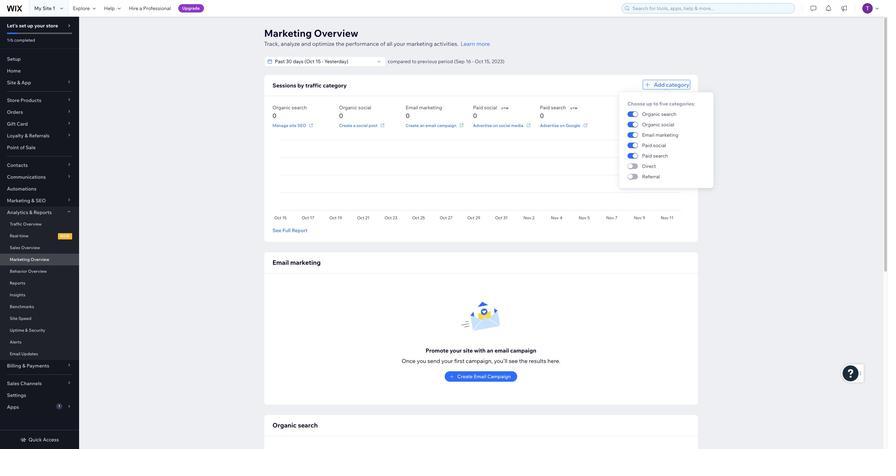 Task type: vqa. For each thing, say whether or not it's contained in the screenshot.
Manage site SEO
yes



Task type: locate. For each thing, give the bounding box(es) containing it.
marketing
[[407, 40, 433, 47], [419, 104, 442, 111], [656, 132, 679, 138], [290, 259, 321, 267]]

campaign down email marketing 0
[[437, 123, 457, 128]]

1 vertical spatial email marketing
[[273, 259, 321, 267]]

marketing up analytics
[[7, 197, 30, 204]]

utm up advertise on social media link
[[502, 107, 509, 110]]

reports inside popup button
[[34, 209, 52, 216]]

0 vertical spatial the
[[336, 40, 345, 47]]

category right "traffic"
[[323, 82, 347, 89]]

traffic
[[10, 221, 22, 227]]

1 right my
[[53, 5, 55, 11]]

social up create a social post link
[[359, 104, 371, 111]]

send
[[428, 358, 440, 364]]

marketing for marketing overview
[[10, 257, 30, 262]]

& inside site & app popup button
[[17, 79, 20, 86]]

email inside promote your site with an email campaign once you send your first campaign, you'll see the results here.
[[495, 347, 509, 354]]

2 vertical spatial site
[[10, 316, 18, 321]]

0 vertical spatial an
[[420, 123, 425, 128]]

organic social 0
[[339, 104, 371, 120]]

site left speed
[[10, 316, 18, 321]]

site right my
[[43, 5, 52, 11]]

an down email marketing 0
[[420, 123, 425, 128]]

sales down real-
[[10, 245, 20, 250]]

email up you'll
[[495, 347, 509, 354]]

0 inside organic social 0
[[339, 112, 343, 120]]

overview for traffic overview
[[23, 221, 42, 227]]

overview down marketing overview "link"
[[28, 269, 47, 274]]

email updates
[[10, 351, 38, 356]]

email down campaign,
[[474, 373, 487, 380]]

0 vertical spatial a
[[140, 5, 142, 11]]

marketing overview link
[[0, 254, 79, 266]]

paid search up "advertise on google"
[[540, 104, 566, 111]]

of inside "link"
[[20, 144, 25, 151]]

your up first
[[450, 347, 462, 354]]

advertise left media
[[473, 123, 492, 128]]

0 horizontal spatial reports
[[10, 280, 25, 286]]

1 horizontal spatial paid search
[[642, 153, 669, 159]]

create down first
[[458, 373, 473, 380]]

& inside the analytics & reports popup button
[[29, 209, 32, 216]]

0 vertical spatial seo
[[298, 123, 306, 128]]

marketing down organic social
[[656, 132, 679, 138]]

advertise on social media
[[473, 123, 524, 128]]

0 horizontal spatial paid search
[[540, 104, 566, 111]]

campaign up see
[[510, 347, 537, 354]]

(sep
[[454, 58, 465, 65]]

report
[[292, 227, 308, 234]]

site for site & app
[[7, 79, 16, 86]]

manage site seo
[[273, 123, 306, 128]]

home link
[[0, 65, 79, 77]]

automations link
[[0, 183, 79, 195]]

of inside marketing overview track, analyze and optimize the performance of all your marketing activities. learn more
[[380, 40, 386, 47]]

marketing inside marketing overview track, analyze and optimize the performance of all your marketing activities. learn more
[[264, 27, 312, 39]]

0 vertical spatial 1
[[53, 5, 55, 11]]

reports up 'traffic overview' link
[[34, 209, 52, 216]]

hire a professional link
[[125, 0, 175, 17]]

to
[[412, 58, 417, 65], [654, 101, 659, 107]]

oct
[[475, 58, 483, 65]]

1 horizontal spatial create
[[406, 123, 419, 128]]

1 vertical spatial of
[[20, 144, 25, 151]]

0 for email marketing 0
[[406, 112, 410, 120]]

marketing inside 'dropdown button'
[[7, 197, 30, 204]]

&
[[17, 79, 20, 86], [25, 133, 28, 139], [31, 197, 35, 204], [29, 209, 32, 216], [25, 328, 28, 333], [22, 363, 26, 369]]

marketing up previous
[[407, 40, 433, 47]]

0 vertical spatial paid search
[[540, 104, 566, 111]]

1 horizontal spatial seo
[[298, 123, 306, 128]]

overview down "sales overview" link
[[31, 257, 49, 262]]

1 horizontal spatial on
[[560, 123, 565, 128]]

0 horizontal spatial utm
[[502, 107, 509, 110]]

1 horizontal spatial site
[[463, 347, 473, 354]]

1 horizontal spatial campaign
[[510, 347, 537, 354]]

create email campaign
[[458, 373, 511, 380]]

marketing inside "link"
[[10, 257, 30, 262]]

analyze
[[281, 40, 300, 47]]

an inside promote your site with an email campaign once you send your first campaign, you'll see the results here.
[[487, 347, 494, 354]]

0 inside email marketing 0
[[406, 112, 410, 120]]

1 on from the left
[[493, 123, 498, 128]]

alerts link
[[0, 336, 79, 348]]

reports up insights at the left bottom
[[10, 280, 25, 286]]

0 horizontal spatial site
[[289, 123, 297, 128]]

marketing for marketing overview track, analyze and optimize the performance of all your marketing activities. learn more
[[264, 27, 312, 39]]

the
[[336, 40, 345, 47], [519, 358, 528, 364]]

settings link
[[0, 389, 79, 401]]

0 vertical spatial marketing
[[264, 27, 312, 39]]

utm
[[502, 107, 509, 110], [571, 107, 578, 110]]

0 horizontal spatial email marketing
[[273, 259, 321, 267]]

marketing up analyze
[[264, 27, 312, 39]]

see
[[273, 227, 282, 234]]

the inside promote your site with an email campaign once you send your first campaign, you'll see the results here.
[[519, 358, 528, 364]]

full
[[283, 227, 291, 234]]

you
[[417, 358, 426, 364]]

to left five
[[654, 101, 659, 107]]

0 vertical spatial email
[[426, 123, 436, 128]]

3 0 from the left
[[406, 112, 410, 120]]

behavior overview link
[[0, 266, 79, 277]]

email marketing down report
[[273, 259, 321, 267]]

2 on from the left
[[560, 123, 565, 128]]

of left sale
[[20, 144, 25, 151]]

& right loyalty
[[25, 133, 28, 139]]

a right hire
[[140, 5, 142, 11]]

1 horizontal spatial utm
[[571, 107, 578, 110]]

all
[[387, 40, 393, 47]]

paid social
[[473, 104, 497, 111], [642, 142, 666, 149]]

paid social down organic social
[[642, 142, 666, 149]]

1 horizontal spatial to
[[654, 101, 659, 107]]

up inside sidebar element
[[27, 23, 33, 29]]

1 0 from the left
[[273, 112, 277, 120]]

1 horizontal spatial organic search
[[642, 111, 677, 117]]

advertise left google
[[540, 123, 559, 128]]

your left store
[[34, 23, 45, 29]]

create inside create a social post link
[[339, 123, 352, 128]]

1 horizontal spatial the
[[519, 358, 528, 364]]

1 vertical spatial sales
[[7, 380, 19, 387]]

0 up "advertise on google"
[[540, 112, 544, 120]]

paid search up direct
[[642, 153, 669, 159]]

real-
[[10, 233, 20, 238]]

& for uptime
[[25, 328, 28, 333]]

an
[[420, 123, 425, 128], [487, 347, 494, 354]]

direct
[[642, 163, 656, 169]]

0 horizontal spatial create
[[339, 123, 352, 128]]

site inside promote your site with an email campaign once you send your first campaign, you'll see the results here.
[[463, 347, 473, 354]]

0 vertical spatial site
[[43, 5, 52, 11]]

overview up marketing overview
[[21, 245, 40, 250]]

contacts
[[7, 162, 28, 168]]

1 horizontal spatial an
[[487, 347, 494, 354]]

marketing overview track, analyze and optimize the performance of all your marketing activities. learn more
[[264, 27, 490, 47]]

a down organic social 0
[[353, 123, 356, 128]]

1 horizontal spatial category
[[666, 81, 690, 88]]

overview up optimize
[[314, 27, 359, 39]]

real-time
[[10, 233, 28, 238]]

overview for sales overview
[[21, 245, 40, 250]]

an right with
[[487, 347, 494, 354]]

0 horizontal spatial advertise
[[473, 123, 492, 128]]

1 horizontal spatial advertise
[[540, 123, 559, 128]]

on left media
[[493, 123, 498, 128]]

email down email marketing 0
[[426, 123, 436, 128]]

1 vertical spatial seo
[[36, 197, 46, 204]]

0 horizontal spatial on
[[493, 123, 498, 128]]

0 up the create a social post
[[339, 112, 343, 120]]

2 utm from the left
[[571, 107, 578, 110]]

1 vertical spatial up
[[647, 101, 653, 107]]

site inside popup button
[[7, 79, 16, 86]]

1 vertical spatial organic search
[[273, 421, 318, 429]]

email up create an email campaign on the top of the page
[[406, 104, 418, 111]]

site & app
[[7, 79, 31, 86]]

2 advertise from the left
[[540, 123, 559, 128]]

1 vertical spatial to
[[654, 101, 659, 107]]

an inside 'link'
[[420, 123, 425, 128]]

1 vertical spatial the
[[519, 358, 528, 364]]

products
[[21, 97, 41, 103]]

site left with
[[463, 347, 473, 354]]

advertise for search
[[540, 123, 559, 128]]

0 vertical spatial sales
[[10, 245, 20, 250]]

email inside sidebar element
[[10, 351, 20, 356]]

by
[[298, 82, 304, 89]]

behavior
[[10, 269, 27, 274]]

1
[[53, 5, 55, 11], [58, 404, 60, 409]]

marketing for marketing & seo
[[7, 197, 30, 204]]

overview
[[314, 27, 359, 39], [23, 221, 42, 227], [21, 245, 40, 250], [31, 257, 49, 262], [28, 269, 47, 274]]

email marketing down organic social
[[642, 132, 679, 138]]

1 vertical spatial site
[[463, 347, 473, 354]]

& inside loyalty & referrals "popup button"
[[25, 133, 28, 139]]

utm up google
[[571, 107, 578, 110]]

overview inside "link"
[[31, 257, 49, 262]]

1 utm from the left
[[502, 107, 509, 110]]

email
[[406, 104, 418, 111], [642, 132, 655, 138], [273, 259, 289, 267], [10, 351, 20, 356], [474, 373, 487, 380]]

point of sale link
[[0, 142, 79, 153]]

0 vertical spatial to
[[412, 58, 417, 65]]

gift card
[[7, 121, 28, 127]]

marketing up behavior
[[10, 257, 30, 262]]

site right the "manage"
[[289, 123, 297, 128]]

create down organic social 0
[[339, 123, 352, 128]]

email down alerts
[[10, 351, 20, 356]]

0 inside organic search 0
[[273, 112, 277, 120]]

& inside marketing & seo 'dropdown button'
[[31, 197, 35, 204]]

0 up the "manage"
[[273, 112, 277, 120]]

sales inside "sales overview" link
[[10, 245, 20, 250]]

email inside 'link'
[[426, 123, 436, 128]]

seo inside 'dropdown button'
[[36, 197, 46, 204]]

sales overview
[[10, 245, 40, 250]]

on left google
[[560, 123, 565, 128]]

1 vertical spatial 1
[[58, 404, 60, 409]]

overview down analytics & reports
[[23, 221, 42, 227]]

seo up the analytics & reports popup button
[[36, 197, 46, 204]]

0 horizontal spatial campaign
[[437, 123, 457, 128]]

& up analytics & reports
[[31, 197, 35, 204]]

paid social up advertise on social media
[[473, 104, 497, 111]]

campaign inside create an email campaign 'link'
[[437, 123, 457, 128]]

0 horizontal spatial up
[[27, 23, 33, 29]]

to left previous
[[412, 58, 417, 65]]

apps
[[7, 404, 19, 410]]

1 advertise from the left
[[473, 123, 492, 128]]

1 vertical spatial email
[[495, 347, 509, 354]]

& down marketing & seo
[[29, 209, 32, 216]]

the inside marketing overview track, analyze and optimize the performance of all your marketing activities. learn more
[[336, 40, 345, 47]]

2 0 from the left
[[339, 112, 343, 120]]

traffic
[[306, 82, 322, 89]]

create for organic social 0
[[339, 123, 352, 128]]

2 horizontal spatial create
[[458, 373, 473, 380]]

of left all
[[380, 40, 386, 47]]

seo
[[298, 123, 306, 128], [36, 197, 46, 204]]

advertise on social media link
[[473, 122, 532, 128]]

marketing up create an email campaign on the top of the page
[[419, 104, 442, 111]]

loyalty & referrals
[[7, 133, 49, 139]]

loyalty
[[7, 133, 24, 139]]

app
[[21, 79, 31, 86]]

0 horizontal spatial a
[[140, 5, 142, 11]]

1 horizontal spatial email
[[495, 347, 509, 354]]

and
[[301, 40, 311, 47]]

0 horizontal spatial email
[[426, 123, 436, 128]]

learn more link
[[461, 40, 490, 48]]

0 vertical spatial email marketing
[[642, 132, 679, 138]]

create down email marketing 0
[[406, 123, 419, 128]]

0 vertical spatial organic search
[[642, 111, 677, 117]]

0 vertical spatial paid social
[[473, 104, 497, 111]]

None field
[[273, 57, 375, 66]]

0 up advertise on social media
[[473, 112, 477, 120]]

create an email campaign link
[[406, 122, 465, 128]]

uptime
[[10, 328, 24, 333]]

category
[[666, 81, 690, 88], [323, 82, 347, 89]]

sales inside sales channels popup button
[[7, 380, 19, 387]]

0 vertical spatial up
[[27, 23, 33, 29]]

0 horizontal spatial seo
[[36, 197, 46, 204]]

1 vertical spatial site
[[7, 79, 16, 86]]

help
[[104, 5, 115, 11]]

social
[[359, 104, 371, 111], [484, 104, 497, 111], [662, 121, 675, 128], [357, 123, 368, 128], [499, 123, 511, 128], [653, 142, 666, 149]]

& right billing
[[22, 363, 26, 369]]

& right uptime
[[25, 328, 28, 333]]

up right the set
[[27, 23, 33, 29]]

16
[[466, 58, 471, 65]]

1 vertical spatial an
[[487, 347, 494, 354]]

time
[[20, 233, 28, 238]]

email down organic social
[[642, 132, 655, 138]]

of
[[380, 40, 386, 47], [20, 144, 25, 151]]

your inside sidebar element
[[34, 23, 45, 29]]

2 vertical spatial marketing
[[10, 257, 30, 262]]

seo down organic search 0
[[298, 123, 306, 128]]

category right add
[[666, 81, 690, 88]]

0 horizontal spatial paid social
[[473, 104, 497, 111]]

overview inside marketing overview track, analyze and optimize the performance of all your marketing activities. learn more
[[314, 27, 359, 39]]

utm for paid search
[[571, 107, 578, 110]]

seo for manage site seo
[[298, 123, 306, 128]]

a for professional
[[140, 5, 142, 11]]

create email campaign button
[[445, 371, 517, 382]]

settings
[[7, 392, 26, 398]]

1 horizontal spatial reports
[[34, 209, 52, 216]]

site down home
[[7, 79, 16, 86]]

organic search
[[642, 111, 677, 117], [273, 421, 318, 429]]

0 horizontal spatial the
[[336, 40, 345, 47]]

professional
[[143, 5, 171, 11]]

hire a professional
[[129, 5, 171, 11]]

& for site
[[17, 79, 20, 86]]

1 vertical spatial reports
[[10, 280, 25, 286]]

up right choose
[[647, 101, 653, 107]]

1 horizontal spatial 1
[[58, 404, 60, 409]]

the right optimize
[[336, 40, 345, 47]]

1 down settings link
[[58, 404, 60, 409]]

create inside create email campaign button
[[458, 373, 473, 380]]

create
[[339, 123, 352, 128], [406, 123, 419, 128], [458, 373, 473, 380]]

period
[[438, 58, 453, 65]]

& inside uptime & security link
[[25, 328, 28, 333]]

social left media
[[499, 123, 511, 128]]

1 horizontal spatial of
[[380, 40, 386, 47]]

email
[[426, 123, 436, 128], [495, 347, 509, 354]]

1 vertical spatial paid social
[[642, 142, 666, 149]]

create inside create an email campaign 'link'
[[406, 123, 419, 128]]

1 vertical spatial campaign
[[510, 347, 537, 354]]

create for email marketing 0
[[406, 123, 419, 128]]

0 up create an email campaign on the top of the page
[[406, 112, 410, 120]]

& inside billing & payments "dropdown button"
[[22, 363, 26, 369]]

& left app
[[17, 79, 20, 86]]

the right see
[[519, 358, 528, 364]]

1 vertical spatial marketing
[[7, 197, 30, 204]]

your right all
[[394, 40, 405, 47]]

optimize
[[312, 40, 335, 47]]

0 horizontal spatial of
[[20, 144, 25, 151]]

0 horizontal spatial organic search
[[273, 421, 318, 429]]

1 horizontal spatial a
[[353, 123, 356, 128]]

0 vertical spatial campaign
[[437, 123, 457, 128]]

updates
[[21, 351, 38, 356]]

0 vertical spatial of
[[380, 40, 386, 47]]

gift card button
[[0, 118, 79, 130]]

0 vertical spatial reports
[[34, 209, 52, 216]]

sales channels button
[[0, 378, 79, 389]]

& for analytics
[[29, 209, 32, 216]]

behavior overview
[[10, 269, 47, 274]]

organic inside organic social 0
[[339, 104, 357, 111]]

1 vertical spatial a
[[353, 123, 356, 128]]

5 0 from the left
[[540, 112, 544, 120]]

sales up settings
[[7, 380, 19, 387]]

0 horizontal spatial an
[[420, 123, 425, 128]]

choose
[[628, 101, 646, 107]]



Task type: describe. For each thing, give the bounding box(es) containing it.
here.
[[548, 358, 561, 364]]

overview for marketing overview track, analyze and optimize the performance of all your marketing activities. learn more
[[314, 27, 359, 39]]

a for social
[[353, 123, 356, 128]]

first
[[454, 358, 465, 364]]

uptime & security link
[[0, 325, 79, 336]]

compared
[[388, 58, 411, 65]]

& for marketing
[[31, 197, 35, 204]]

sidebar element
[[0, 17, 79, 449]]

0 horizontal spatial category
[[323, 82, 347, 89]]

five
[[660, 101, 668, 107]]

upgrade button
[[178, 4, 204, 12]]

seo for marketing & seo
[[36, 197, 46, 204]]

email marketing 0
[[406, 104, 442, 120]]

your inside marketing overview track, analyze and optimize the performance of all your marketing activities. learn more
[[394, 40, 405, 47]]

1 inside sidebar element
[[58, 404, 60, 409]]

& for billing
[[22, 363, 26, 369]]

marketing inside email marketing 0
[[419, 104, 442, 111]]

activities.
[[434, 40, 459, 47]]

traffic overview link
[[0, 218, 79, 230]]

sales for sales overview
[[10, 245, 20, 250]]

referral
[[642, 174, 660, 180]]

4 0 from the left
[[473, 112, 477, 120]]

results
[[529, 358, 547, 364]]

sales for sales channels
[[7, 380, 19, 387]]

social down five
[[662, 121, 675, 128]]

overview for marketing overview
[[31, 257, 49, 262]]

traffic overview
[[10, 221, 42, 227]]

sessions by traffic category
[[273, 82, 347, 89]]

completed
[[14, 37, 35, 43]]

social left post
[[357, 123, 368, 128]]

-
[[472, 58, 474, 65]]

search inside organic search 0
[[292, 104, 307, 111]]

new
[[60, 234, 70, 238]]

see
[[509, 358, 518, 364]]

quick
[[29, 437, 42, 443]]

post
[[369, 123, 378, 128]]

see full report button
[[273, 227, 308, 234]]

email inside button
[[474, 373, 487, 380]]

my site 1
[[34, 5, 55, 11]]

social down organic social
[[653, 142, 666, 149]]

marketing down report
[[290, 259, 321, 267]]

point
[[7, 144, 19, 151]]

with
[[474, 347, 486, 354]]

once
[[402, 358, 416, 364]]

social up advertise on social media
[[484, 104, 497, 111]]

reports link
[[0, 277, 79, 289]]

home
[[7, 68, 21, 74]]

2023)
[[492, 58, 505, 65]]

create a social post link
[[339, 122, 386, 128]]

quick access button
[[20, 437, 59, 443]]

gift
[[7, 121, 16, 127]]

track,
[[264, 40, 280, 47]]

insights link
[[0, 289, 79, 301]]

0 vertical spatial site
[[289, 123, 297, 128]]

0 horizontal spatial 1
[[53, 5, 55, 11]]

overview for behavior overview
[[28, 269, 47, 274]]

marketing & seo button
[[0, 195, 79, 207]]

orders button
[[0, 106, 79, 118]]

security
[[29, 328, 45, 333]]

category inside button
[[666, 81, 690, 88]]

my
[[34, 5, 41, 11]]

1 horizontal spatial email marketing
[[642, 132, 679, 138]]

alerts
[[10, 339, 22, 345]]

0 horizontal spatial to
[[412, 58, 417, 65]]

on for paid search
[[560, 123, 565, 128]]

orders
[[7, 109, 23, 115]]

site for site speed
[[10, 316, 18, 321]]

manage
[[273, 123, 289, 128]]

payments
[[27, 363, 49, 369]]

let's
[[7, 23, 18, 29]]

hire
[[129, 5, 138, 11]]

analytics
[[7, 209, 28, 216]]

access
[[43, 437, 59, 443]]

referrals
[[29, 133, 49, 139]]

email updates link
[[0, 348, 79, 360]]

site speed link
[[0, 313, 79, 325]]

sale
[[26, 144, 36, 151]]

billing & payments button
[[0, 360, 79, 372]]

your left first
[[442, 358, 453, 364]]

setup link
[[0, 53, 79, 65]]

on for paid social
[[493, 123, 498, 128]]

upgrade
[[182, 6, 200, 11]]

loyalty & referrals button
[[0, 130, 79, 142]]

1/6
[[7, 37, 13, 43]]

promote
[[426, 347, 449, 354]]

organic inside organic search 0
[[273, 104, 291, 111]]

email inside email marketing 0
[[406, 104, 418, 111]]

communications button
[[0, 171, 79, 183]]

1 vertical spatial paid search
[[642, 153, 669, 159]]

advertise on google link
[[540, 122, 589, 128]]

Search for tools, apps, help & more... field
[[631, 3, 793, 13]]

benchmarks link
[[0, 301, 79, 313]]

let's set up your store
[[7, 23, 58, 29]]

performance
[[346, 40, 379, 47]]

15,
[[485, 58, 491, 65]]

organic social
[[642, 121, 675, 128]]

utm for paid social
[[502, 107, 509, 110]]

create an email campaign
[[406, 123, 457, 128]]

previous
[[418, 58, 437, 65]]

add
[[654, 81, 665, 88]]

speed
[[18, 316, 31, 321]]

campaign inside promote your site with an email campaign once you send your first campaign, you'll see the results here.
[[510, 347, 537, 354]]

1 horizontal spatial up
[[647, 101, 653, 107]]

& for loyalty
[[25, 133, 28, 139]]

store
[[7, 97, 19, 103]]

uptime & security
[[10, 328, 45, 333]]

benchmarks
[[10, 304, 34, 309]]

site & app button
[[0, 77, 79, 89]]

marketing & seo
[[7, 197, 46, 204]]

sessions
[[273, 82, 296, 89]]

0 for organic social 0
[[339, 112, 343, 120]]

1 horizontal spatial paid social
[[642, 142, 666, 149]]

communications
[[7, 174, 46, 180]]

advertise for social
[[473, 123, 492, 128]]

google
[[566, 123, 581, 128]]

email down see
[[273, 259, 289, 267]]

marketing inside marketing overview track, analyze and optimize the performance of all your marketing activities. learn more
[[407, 40, 433, 47]]

promote your site with an email campaign once you send your first campaign, you'll see the results here.
[[402, 347, 561, 364]]

categories:
[[670, 101, 696, 107]]

billing & payments
[[7, 363, 49, 369]]

0 for organic search 0
[[273, 112, 277, 120]]

add category button
[[644, 81, 690, 89]]

card
[[17, 121, 28, 127]]

social inside organic social 0
[[359, 104, 371, 111]]

media
[[511, 123, 524, 128]]

manage site seo link
[[273, 122, 315, 128]]

learn
[[461, 40, 476, 47]]



